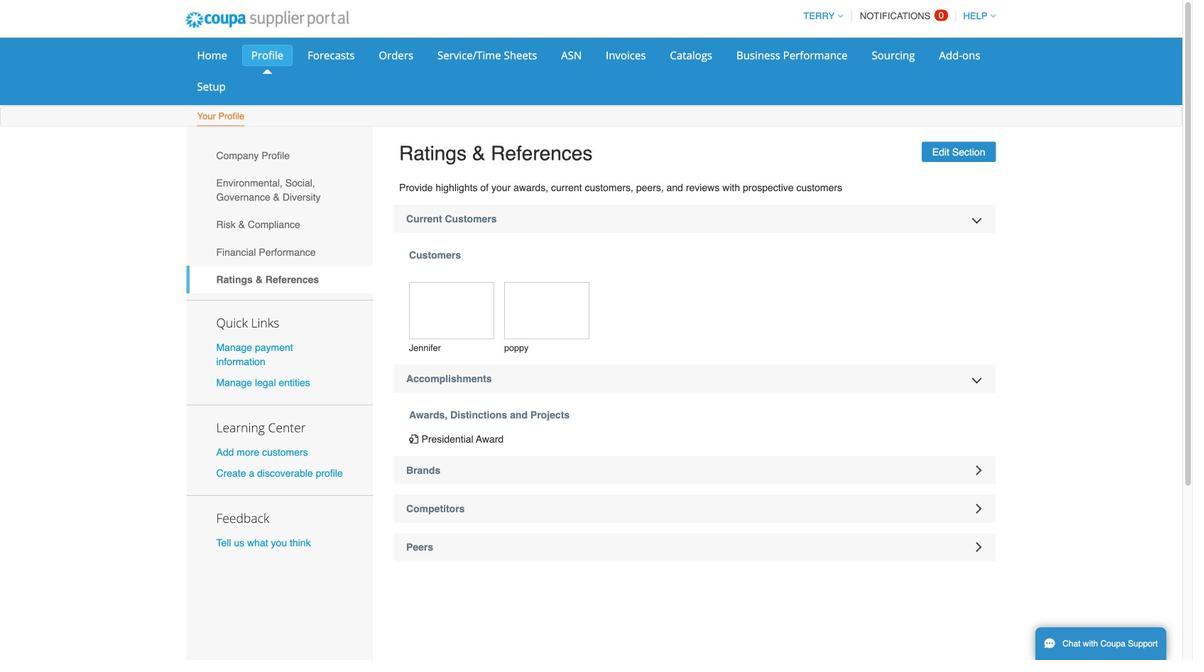 Task type: locate. For each thing, give the bounding box(es) containing it.
heading
[[394, 205, 996, 233], [394, 364, 996, 393], [394, 456, 996, 484], [394, 494, 996, 523], [394, 533, 996, 561]]

navigation
[[797, 2, 996, 30]]

jennifer image
[[409, 282, 495, 339]]



Task type: describe. For each thing, give the bounding box(es) containing it.
coupa supplier portal image
[[176, 2, 359, 38]]

3 heading from the top
[[394, 456, 996, 484]]

2 heading from the top
[[394, 364, 996, 393]]

4 heading from the top
[[394, 494, 996, 523]]

poppy image
[[504, 282, 590, 339]]

1 heading from the top
[[394, 205, 996, 233]]

5 heading from the top
[[394, 533, 996, 561]]



Task type: vqa. For each thing, say whether or not it's contained in the screenshot.
'S/W'
no



